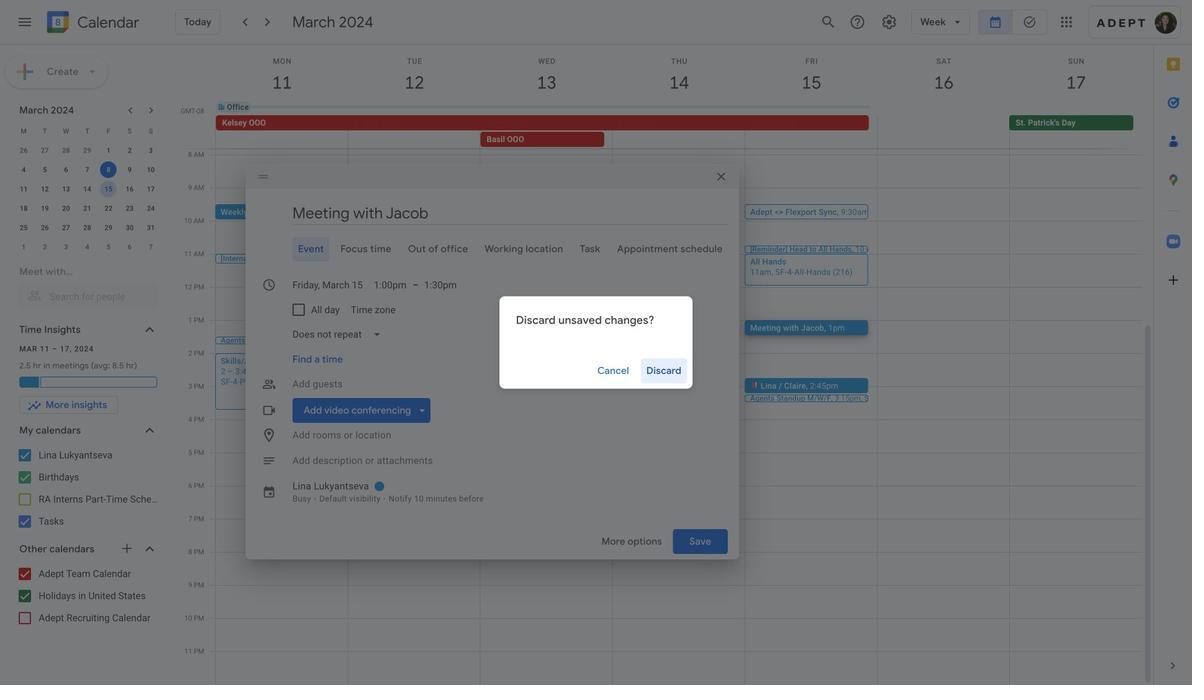Task type: describe. For each thing, give the bounding box(es) containing it.
5 element
[[37, 161, 53, 178]]

other calendars list
[[3, 563, 171, 629]]

23 element
[[121, 200, 138, 217]]

april 7 element
[[143, 239, 159, 255]]

9 element
[[121, 161, 138, 178]]

10 element
[[143, 161, 159, 178]]

11 element
[[15, 181, 32, 197]]

1 element
[[100, 142, 117, 159]]

6 element
[[58, 161, 74, 178]]

heading inside calendar element
[[75, 14, 139, 31]]

24 element
[[143, 200, 159, 217]]

my calendars list
[[3, 444, 171, 533]]

31 element
[[143, 219, 159, 236]]

calendar element
[[44, 8, 139, 39]]

april 2 element
[[37, 239, 53, 255]]

27 element
[[58, 219, 74, 236]]

29 element
[[100, 219, 117, 236]]

8, today element
[[100, 161, 117, 178]]

april 1 element
[[15, 239, 32, 255]]

1 horizontal spatial tab list
[[1154, 45, 1192, 646]]

march 2024 grid
[[13, 121, 161, 257]]

12 element
[[37, 181, 53, 197]]



Task type: locate. For each thing, give the bounding box(es) containing it.
0 horizontal spatial tab list
[[257, 237, 728, 261]]

february 27 element
[[37, 142, 53, 159]]

april 4 element
[[79, 239, 96, 255]]

19 element
[[37, 200, 53, 217]]

february 28 element
[[58, 142, 74, 159]]

alert dialog
[[500, 296, 693, 389]]

row group
[[13, 141, 161, 257]]

20 element
[[58, 200, 74, 217]]

21 element
[[79, 200, 96, 217]]

Start date text field
[[293, 273, 363, 297]]

4 element
[[15, 161, 32, 178]]

18 element
[[15, 200, 32, 217]]

22 element
[[100, 200, 117, 217]]

15 element
[[100, 181, 117, 197]]

heading
[[75, 14, 139, 31]]

14 element
[[79, 181, 96, 197]]

26 element
[[37, 219, 53, 236]]

february 29 element
[[79, 142, 96, 159]]

None search field
[[0, 259, 171, 309]]

to element
[[413, 279, 419, 291]]

2 element
[[121, 142, 138, 159]]

february 26 element
[[15, 142, 32, 159]]

17 element
[[143, 181, 159, 197]]

16 element
[[121, 181, 138, 197]]

28 element
[[79, 219, 96, 236]]

row
[[210, 90, 1154, 123], [210, 115, 1154, 148], [13, 121, 161, 141], [13, 141, 161, 160], [13, 160, 161, 179], [13, 179, 161, 199], [13, 199, 161, 218], [13, 218, 161, 237], [13, 237, 161, 257]]

grid
[[177, 45, 1154, 685]]

april 6 element
[[121, 239, 138, 255]]

30 element
[[121, 219, 138, 236]]

3 element
[[143, 142, 159, 159]]

april 3 element
[[58, 239, 74, 255]]

tab list
[[1154, 45, 1192, 646], [257, 237, 728, 261]]

main drawer image
[[17, 14, 33, 30]]

13 element
[[58, 181, 74, 197]]

7 element
[[79, 161, 96, 178]]

Add title text field
[[293, 203, 728, 224]]

25 element
[[15, 219, 32, 236]]

april 5 element
[[100, 239, 117, 255]]

cell
[[348, 101, 481, 112], [481, 101, 613, 112], [613, 101, 745, 112], [745, 101, 878, 112], [878, 101, 1010, 112], [1010, 101, 1143, 112], [348, 115, 480, 148], [613, 115, 745, 148], [745, 115, 877, 148], [877, 115, 1010, 148], [98, 160, 119, 179], [98, 179, 119, 199]]



Task type: vqa. For each thing, say whether or not it's contained in the screenshot.
cell
yes



